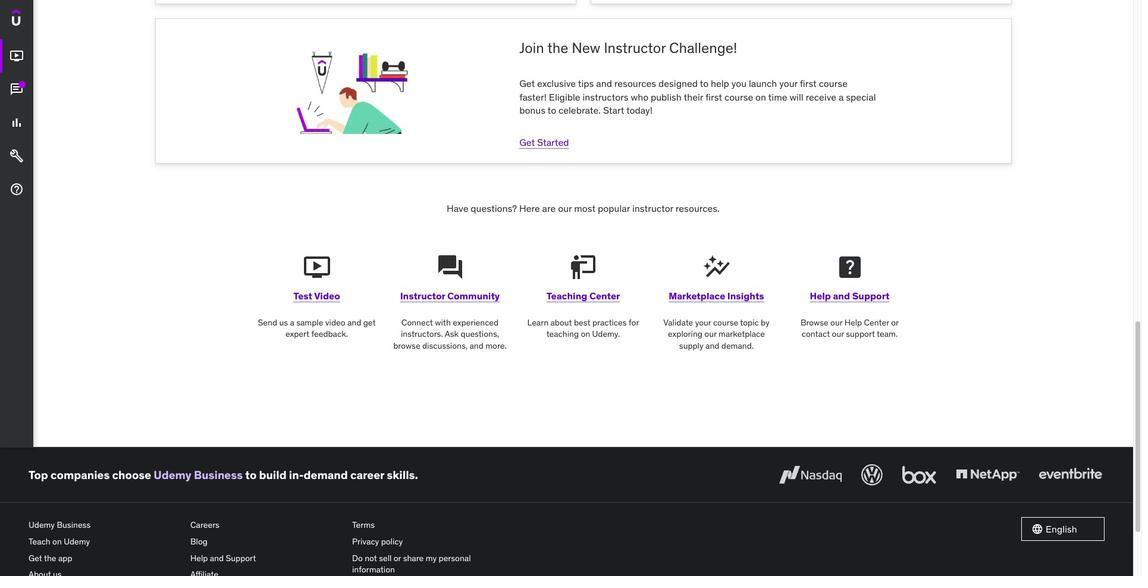 Task type: vqa. For each thing, say whether or not it's contained in the screenshot.


Task type: locate. For each thing, give the bounding box(es) containing it.
insights
[[728, 290, 765, 302]]

do
[[352, 553, 363, 564]]

udemy up 'app'
[[64, 536, 90, 547]]

to left build
[[245, 468, 257, 482]]

sample
[[297, 317, 323, 328]]

support inside careers blog help and support
[[226, 553, 256, 564]]

contact
[[802, 329, 831, 339]]

1 horizontal spatial center
[[865, 317, 890, 328]]

2 medium image from the top
[[10, 82, 24, 97]]

1 vertical spatial udemy
[[29, 520, 55, 531]]

0 vertical spatial center
[[590, 290, 620, 302]]

0 vertical spatial support
[[853, 290, 890, 302]]

personal
[[439, 553, 471, 564]]

and down 'careers'
[[210, 553, 224, 564]]

udemy business link up 'careers'
[[154, 468, 243, 482]]

support up browse our help center or contact our support team.
[[853, 290, 890, 302]]

0 vertical spatial udemy
[[154, 468, 191, 482]]

1 vertical spatial on
[[581, 329, 591, 339]]

0 vertical spatial business
[[194, 468, 243, 482]]

1 horizontal spatial on
[[581, 329, 591, 339]]

udemy image
[[12, 10, 66, 30]]

business inside the udemy business teach on udemy get the app
[[57, 520, 91, 531]]

to down eligible
[[548, 104, 557, 116]]

1 horizontal spatial business
[[194, 468, 243, 482]]

0 vertical spatial the
[[548, 38, 569, 57]]

2 vertical spatial get
[[29, 553, 42, 564]]

on down best
[[581, 329, 591, 339]]

teach
[[29, 536, 50, 547]]

and
[[597, 77, 612, 89], [834, 290, 851, 302], [348, 317, 362, 328], [470, 340, 484, 351], [706, 340, 720, 351], [210, 553, 224, 564]]

on down launch
[[756, 91, 767, 103]]

0 horizontal spatial on
[[52, 536, 62, 547]]

0 horizontal spatial instructor
[[400, 290, 445, 302]]

center
[[590, 290, 620, 302], [865, 317, 890, 328]]

0 horizontal spatial center
[[590, 290, 620, 302]]

2 vertical spatial course
[[714, 317, 739, 328]]

test video
[[294, 290, 340, 302]]

instructor up resources
[[604, 38, 666, 57]]

blog link
[[190, 534, 343, 550]]

instructor up connect
[[400, 290, 445, 302]]

the right join
[[548, 38, 569, 57]]

your up exploring
[[696, 317, 712, 328]]

1 horizontal spatial first
[[800, 77, 817, 89]]

questions,
[[461, 329, 499, 339]]

tips
[[578, 77, 594, 89]]

business up 'app'
[[57, 520, 91, 531]]

help
[[810, 290, 832, 302], [845, 317, 863, 328], [190, 553, 208, 564]]

join
[[520, 38, 545, 57]]

0 horizontal spatial your
[[696, 317, 712, 328]]

in-
[[289, 468, 304, 482]]

get for get exclusive tips and resources designed to help you launch your first course faster! eligible instructors who publish their first course on time will receive a special bonus to celebrate. start today!
[[520, 77, 535, 89]]

and inside the get exclusive tips and resources designed to help you launch your first course faster! eligible instructors who publish their first course on time will receive a special bonus to celebrate. start today!
[[597, 77, 612, 89]]

help inside careers blog help and support
[[190, 553, 208, 564]]

0 vertical spatial get
[[520, 77, 535, 89]]

validate
[[664, 317, 694, 328]]

3 medium image from the top
[[10, 149, 24, 163]]

1 horizontal spatial or
[[892, 317, 899, 328]]

the inside the udemy business teach on udemy get the app
[[44, 553, 56, 564]]

1 horizontal spatial your
[[780, 77, 798, 89]]

exclusive
[[538, 77, 576, 89]]

help up support
[[845, 317, 863, 328]]

and left get
[[348, 317, 362, 328]]

course
[[819, 77, 848, 89], [725, 91, 754, 103], [714, 317, 739, 328]]

special
[[847, 91, 877, 103]]

our right are
[[558, 202, 572, 214]]

udemy.
[[593, 329, 620, 339]]

teaching
[[547, 329, 579, 339]]

a left special
[[839, 91, 844, 103]]

bonus
[[520, 104, 546, 116]]

help down the blog
[[190, 553, 208, 564]]

udemy up teach on the bottom of page
[[29, 520, 55, 531]]

2 vertical spatial help
[[190, 553, 208, 564]]

2 horizontal spatial on
[[756, 91, 767, 103]]

your
[[780, 77, 798, 89], [696, 317, 712, 328]]

information
[[352, 564, 395, 575]]

a inside the get exclusive tips and resources designed to help you launch your first course faster! eligible instructors who publish their first course on time will receive a special bonus to celebrate. start today!
[[839, 91, 844, 103]]

0 horizontal spatial or
[[394, 553, 401, 564]]

0 vertical spatial your
[[780, 77, 798, 89]]

or right sell
[[394, 553, 401, 564]]

who
[[631, 91, 649, 103]]

browse
[[394, 340, 421, 351]]

expert
[[286, 329, 310, 339]]

0 horizontal spatial first
[[706, 91, 723, 103]]

0 horizontal spatial help
[[190, 553, 208, 564]]

learn
[[528, 317, 549, 328]]

and up instructors
[[597, 77, 612, 89]]

volkswagen image
[[860, 462, 886, 488]]

our right browse on the bottom
[[831, 317, 843, 328]]

get inside the get exclusive tips and resources designed to help you launch your first course faster! eligible instructors who publish their first course on time will receive a special bonus to celebrate. start today!
[[520, 77, 535, 89]]

1 horizontal spatial to
[[548, 104, 557, 116]]

0 horizontal spatial the
[[44, 553, 56, 564]]

teaching
[[547, 290, 588, 302]]

and right supply
[[706, 340, 720, 351]]

help up browse on the bottom
[[810, 290, 832, 302]]

1 horizontal spatial udemy
[[64, 536, 90, 547]]

get
[[520, 77, 535, 89], [520, 136, 535, 148], [29, 553, 42, 564]]

support
[[853, 290, 890, 302], [226, 553, 256, 564]]

on
[[756, 91, 767, 103], [581, 329, 591, 339], [52, 536, 62, 547]]

get exclusive tips and resources designed to help you launch your first course faster! eligible instructors who publish their first course on time will receive a special bonus to celebrate. start today!
[[520, 77, 877, 116]]

course up marketplace
[[714, 317, 739, 328]]

0 horizontal spatial to
[[245, 468, 257, 482]]

and inside send us a sample video and get expert feedback.
[[348, 317, 362, 328]]

0 vertical spatial to
[[700, 77, 709, 89]]

on inside 'learn about best practices for teaching on udemy.'
[[581, 329, 591, 339]]

first down "help"
[[706, 91, 723, 103]]

with
[[435, 317, 451, 328]]

center up team.
[[865, 317, 890, 328]]

or inside the terms privacy policy do not sell or share my personal information
[[394, 553, 401, 564]]

first
[[800, 77, 817, 89], [706, 91, 723, 103]]

top companies choose udemy business to build in-demand career skills.
[[29, 468, 418, 482]]

0 vertical spatial course
[[819, 77, 848, 89]]

udemy
[[154, 468, 191, 482], [29, 520, 55, 531], [64, 536, 90, 547]]

2 horizontal spatial help
[[845, 317, 863, 328]]

your inside validate your course topic by exploring our marketplace supply and demand.
[[696, 317, 712, 328]]

on inside the udemy business teach on udemy get the app
[[52, 536, 62, 547]]

ask
[[445, 329, 459, 339]]

1 vertical spatial your
[[696, 317, 712, 328]]

get up faster! at the top left of the page
[[520, 77, 535, 89]]

course inside validate your course topic by exploring our marketplace supply and demand.
[[714, 317, 739, 328]]

medium image
[[10, 116, 24, 130]]

a
[[839, 91, 844, 103], [290, 317, 295, 328]]

0 horizontal spatial support
[[226, 553, 256, 564]]

our
[[558, 202, 572, 214], [831, 317, 843, 328], [705, 329, 717, 339], [833, 329, 845, 339]]

business up 'careers'
[[194, 468, 243, 482]]

connect
[[402, 317, 433, 328]]

course up receive
[[819, 77, 848, 89]]

1 vertical spatial help
[[845, 317, 863, 328]]

on inside the get exclusive tips and resources designed to help you launch your first course faster! eligible instructors who publish their first course on time will receive a special bonus to celebrate. start today!
[[756, 91, 767, 103]]

nasdaq image
[[777, 462, 845, 488]]

choose
[[112, 468, 151, 482]]

1 horizontal spatial help
[[810, 290, 832, 302]]

1 vertical spatial instructor
[[400, 290, 445, 302]]

and inside careers blog help and support
[[210, 553, 224, 564]]

join the new instructor challenge!
[[520, 38, 738, 57]]

1 vertical spatial or
[[394, 553, 401, 564]]

udemy right choose
[[154, 468, 191, 482]]

1 vertical spatial course
[[725, 91, 754, 103]]

questions?
[[471, 202, 517, 214]]

get down teach on the bottom of page
[[29, 553, 42, 564]]

0 horizontal spatial udemy
[[29, 520, 55, 531]]

1 vertical spatial get
[[520, 136, 535, 148]]

1 medium image from the top
[[10, 49, 24, 63]]

small image
[[1032, 524, 1044, 535]]

or up team.
[[892, 317, 899, 328]]

udemy business link
[[154, 468, 243, 482], [29, 518, 181, 534]]

your up will
[[780, 77, 798, 89]]

1 vertical spatial the
[[44, 553, 56, 564]]

medium image
[[10, 49, 24, 63], [10, 82, 24, 97], [10, 149, 24, 163], [10, 182, 24, 197]]

1 vertical spatial business
[[57, 520, 91, 531]]

validate your course topic by exploring our marketplace supply and demand.
[[664, 317, 770, 351]]

career
[[351, 468, 385, 482]]

about
[[551, 317, 572, 328]]

2 vertical spatial on
[[52, 536, 62, 547]]

faster!
[[520, 91, 547, 103]]

on right teach on the bottom of page
[[52, 536, 62, 547]]

1 vertical spatial first
[[706, 91, 723, 103]]

get inside the udemy business teach on udemy get the app
[[29, 553, 42, 564]]

get left started
[[520, 136, 535, 148]]

1 vertical spatial a
[[290, 317, 295, 328]]

1 vertical spatial to
[[548, 104, 557, 116]]

2 horizontal spatial to
[[700, 77, 709, 89]]

0 vertical spatial or
[[892, 317, 899, 328]]

udemy business link up get the app link
[[29, 518, 181, 534]]

help for browse our help center or contact our support team.
[[845, 317, 863, 328]]

our right exploring
[[705, 329, 717, 339]]

1 horizontal spatial the
[[548, 38, 569, 57]]

our inside validate your course topic by exploring our marketplace supply and demand.
[[705, 329, 717, 339]]

or
[[892, 317, 899, 328], [394, 553, 401, 564]]

course down you
[[725, 91, 754, 103]]

first up will
[[800, 77, 817, 89]]

1 vertical spatial support
[[226, 553, 256, 564]]

to
[[700, 77, 709, 89], [548, 104, 557, 116], [245, 468, 257, 482]]

the left 'app'
[[44, 553, 56, 564]]

1 horizontal spatial a
[[839, 91, 844, 103]]

0 vertical spatial on
[[756, 91, 767, 103]]

1 vertical spatial center
[[865, 317, 890, 328]]

center up practices
[[590, 290, 620, 302]]

here
[[520, 202, 540, 214]]

0 horizontal spatial a
[[290, 317, 295, 328]]

send us a sample video and get expert feedback.
[[258, 317, 376, 339]]

my
[[426, 553, 437, 564]]

time
[[769, 91, 788, 103]]

get
[[364, 317, 376, 328]]

privacy policy link
[[352, 534, 505, 550]]

support down blog link
[[226, 553, 256, 564]]

0 vertical spatial a
[[839, 91, 844, 103]]

help inside browse our help center or contact our support team.
[[845, 317, 863, 328]]

0 horizontal spatial business
[[57, 520, 91, 531]]

instructors.
[[401, 329, 443, 339]]

to left "help"
[[700, 77, 709, 89]]

their
[[684, 91, 704, 103]]

0 vertical spatial instructor
[[604, 38, 666, 57]]

a right us in the left of the page
[[290, 317, 295, 328]]

instructor
[[604, 38, 666, 57], [400, 290, 445, 302]]

exploring
[[668, 329, 703, 339]]

and down questions,
[[470, 340, 484, 351]]

your inside the get exclusive tips and resources designed to help you launch your first course faster! eligible instructors who publish their first course on time will receive a special bonus to celebrate. start today!
[[780, 77, 798, 89]]



Task type: describe. For each thing, give the bounding box(es) containing it.
today!
[[627, 104, 653, 116]]

topic
[[741, 317, 759, 328]]

blog
[[190, 536, 208, 547]]

most
[[575, 202, 596, 214]]

resources.
[[676, 202, 720, 214]]

by
[[761, 317, 770, 328]]

feedback.
[[312, 329, 348, 339]]

careers blog help and support
[[190, 520, 256, 564]]

skills.
[[387, 468, 418, 482]]

1 vertical spatial udemy business link
[[29, 518, 181, 534]]

marketplace
[[669, 290, 726, 302]]

community
[[448, 290, 500, 302]]

1 horizontal spatial instructor
[[604, 38, 666, 57]]

1 horizontal spatial support
[[853, 290, 890, 302]]

terms link
[[352, 518, 505, 534]]

terms privacy policy do not sell or share my personal information
[[352, 520, 471, 575]]

support
[[847, 329, 876, 339]]

2 horizontal spatial udemy
[[154, 468, 191, 482]]

started
[[538, 136, 569, 148]]

marketplace
[[719, 329, 766, 339]]

send
[[258, 317, 277, 328]]

and up browse our help center or contact our support team.
[[834, 290, 851, 302]]

careers
[[190, 520, 220, 531]]

2 vertical spatial to
[[245, 468, 257, 482]]

will
[[790, 91, 804, 103]]

companies
[[51, 468, 110, 482]]

supply
[[680, 340, 704, 351]]

best
[[574, 317, 591, 328]]

practices
[[593, 317, 627, 328]]

eventbrite image
[[1037, 462, 1105, 488]]

careers link
[[190, 518, 343, 534]]

browse
[[801, 317, 829, 328]]

you
[[732, 77, 747, 89]]

0 vertical spatial first
[[800, 77, 817, 89]]

for
[[629, 317, 640, 328]]

get for get started
[[520, 136, 535, 148]]

eligible
[[549, 91, 581, 103]]

box image
[[900, 462, 940, 488]]

demand
[[304, 468, 348, 482]]

center inside browse our help center or contact our support team.
[[865, 317, 890, 328]]

english
[[1046, 523, 1078, 535]]

resources
[[615, 77, 657, 89]]

help for careers blog help and support
[[190, 553, 208, 564]]

instructor community
[[400, 290, 500, 302]]

help and support link
[[190, 550, 343, 567]]

not
[[365, 553, 377, 564]]

english button
[[1022, 518, 1105, 541]]

or inside browse our help center or contact our support team.
[[892, 317, 899, 328]]

video
[[325, 317, 346, 328]]

help
[[711, 77, 730, 89]]

and inside connect with experienced instructors. ask questions, browse discussions, and more.
[[470, 340, 484, 351]]

popular
[[598, 202, 630, 214]]

more.
[[486, 340, 507, 351]]

terms
[[352, 520, 375, 531]]

new
[[572, 38, 601, 57]]

instructor
[[633, 202, 674, 214]]

discussions,
[[423, 340, 468, 351]]

get the app link
[[29, 550, 181, 567]]

netapp image
[[954, 462, 1023, 488]]

challenge!
[[670, 38, 738, 57]]

start
[[604, 104, 625, 116]]

team.
[[877, 329, 898, 339]]

privacy
[[352, 536, 379, 547]]

app
[[58, 553, 72, 564]]

4 medium image from the top
[[10, 182, 24, 197]]

launch
[[749, 77, 778, 89]]

get started link
[[520, 136, 569, 148]]

help and support
[[810, 290, 890, 302]]

experienced
[[453, 317, 499, 328]]

teach on udemy link
[[29, 534, 181, 550]]

demand.
[[722, 340, 754, 351]]

policy
[[381, 536, 403, 547]]

marketplace insights
[[669, 290, 765, 302]]

have
[[447, 202, 469, 214]]

have questions? here are our most popular instructor resources.
[[447, 202, 720, 214]]

us
[[279, 317, 288, 328]]

our right contact
[[833, 329, 845, 339]]

and inside validate your course topic by exploring our marketplace supply and demand.
[[706, 340, 720, 351]]

share
[[403, 553, 424, 564]]

0 vertical spatial udemy business link
[[154, 468, 243, 482]]

2 vertical spatial udemy
[[64, 536, 90, 547]]

browse our help center or contact our support team.
[[801, 317, 899, 339]]

connect with experienced instructors. ask questions, browse discussions, and more.
[[394, 317, 507, 351]]

receive
[[806, 91, 837, 103]]

a inside send us a sample video and get expert feedback.
[[290, 317, 295, 328]]

designed
[[659, 77, 698, 89]]

instructors
[[583, 91, 629, 103]]

teaching center
[[547, 290, 620, 302]]

sell
[[379, 553, 392, 564]]

0 vertical spatial help
[[810, 290, 832, 302]]

top
[[29, 468, 48, 482]]



